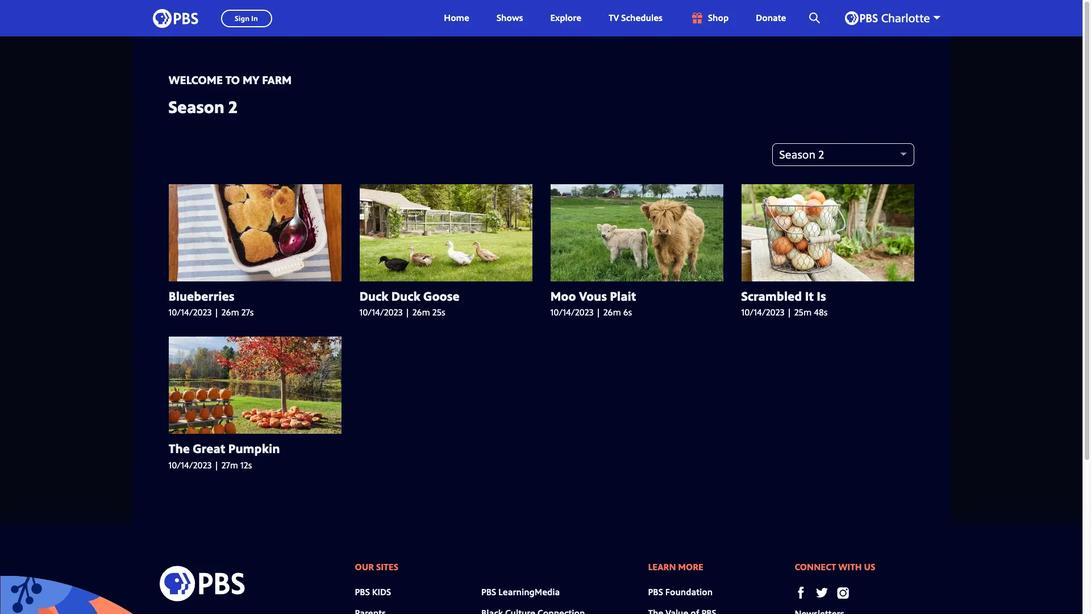 Task type: locate. For each thing, give the bounding box(es) containing it.
2 horizontal spatial 26m
[[604, 306, 621, 318]]

scrambled it is 10/14/2023 | 25m 48s
[[742, 287, 828, 318]]

| inside duck duck goose 10/14/2023 | 26m 25s
[[405, 306, 410, 318]]

vous
[[579, 287, 607, 304]]

10/14/2023 inside moo vous plait 10/14/2023 | 26m 6s
[[551, 306, 594, 318]]

pbs left the kids
[[355, 585, 370, 598]]

is
[[817, 287, 827, 304]]

1 horizontal spatial 26m
[[413, 306, 430, 318]]

it
[[806, 287, 814, 304]]

2
[[229, 95, 237, 118]]

pbs for pbs learningmedia
[[482, 585, 496, 598]]

pbs learningmedia
[[482, 585, 560, 598]]

12s
[[241, 459, 252, 471]]

my
[[243, 72, 260, 88]]

tv schedules link
[[598, 0, 674, 36]]

duck
[[360, 287, 389, 304], [392, 287, 421, 304]]

| left 25m
[[787, 306, 792, 318]]

2 pbs from the left
[[482, 585, 496, 598]]

| inside blueberries 10/14/2023 | 26m 27s
[[214, 306, 219, 318]]

pbs foundation link
[[649, 585, 713, 598]]

3 pbs from the left
[[649, 585, 663, 598]]

pbs for pbs kids
[[355, 585, 370, 598]]

donate link
[[745, 0, 798, 36]]

1 horizontal spatial pbs
[[482, 585, 496, 598]]

explore link
[[539, 0, 593, 36]]

26m inside moo vous plait 10/14/2023 | 26m 6s
[[604, 306, 621, 318]]

pbs charlotte image
[[845, 11, 930, 25]]

2 horizontal spatial pbs
[[649, 585, 663, 598]]

| left 27m
[[214, 459, 219, 471]]

pbs left learningmedia
[[482, 585, 496, 598]]

2 26m from the left
[[413, 306, 430, 318]]

| inside the scrambled it is 10/14/2023 | 25m 48s
[[787, 306, 792, 318]]

26m
[[222, 306, 239, 318], [413, 306, 430, 318], [604, 306, 621, 318]]

10/14/2023 inside the great pumpkin 10/14/2023 | 27m 12s
[[169, 459, 212, 471]]

26m inside duck duck goose 10/14/2023 | 26m 25s
[[413, 306, 430, 318]]

our
[[355, 561, 374, 573]]

the great pumpkin link
[[169, 440, 341, 457]]

0 horizontal spatial pbs
[[355, 585, 370, 598]]

6s
[[624, 306, 632, 318]]

pbs down learn
[[649, 585, 663, 598]]

0 horizontal spatial duck
[[360, 287, 389, 304]]

10/14/2023
[[169, 306, 212, 318], [360, 306, 403, 318], [551, 306, 594, 318], [742, 306, 785, 318], [169, 459, 212, 471]]

0 horizontal spatial 26m
[[222, 306, 239, 318]]

10/14/2023 inside duck duck goose 10/14/2023 | 26m 25s
[[360, 306, 403, 318]]

| left 25s
[[405, 306, 410, 318]]

3 26m from the left
[[604, 306, 621, 318]]

pumpkin
[[228, 440, 280, 457]]

duck duck goose link
[[360, 287, 533, 304]]

1 26m from the left
[[222, 306, 239, 318]]

shows link
[[486, 0, 535, 36]]

explore
[[551, 12, 582, 24]]

1 horizontal spatial duck
[[392, 287, 421, 304]]

26m inside blueberries 10/14/2023 | 26m 27s
[[222, 306, 239, 318]]

10/14/2023 inside the scrambled it is 10/14/2023 | 25m 48s
[[742, 306, 785, 318]]

26m left 25s
[[413, 306, 430, 318]]

25m
[[795, 306, 812, 318]]

pbs for pbs foundation
[[649, 585, 663, 598]]

| down the blueberries
[[214, 306, 219, 318]]

welcome to my farm
[[169, 72, 292, 88]]

pbs
[[355, 585, 370, 598], [482, 585, 496, 598], [649, 585, 663, 598]]

| inside moo vous plait 10/14/2023 | 26m 6s
[[596, 306, 601, 318]]

connect with pbs on instagram (opens in new window) image
[[837, 587, 849, 599]]

1 pbs from the left
[[355, 585, 370, 598]]

| for moo vous plait
[[596, 306, 601, 318]]

26m left 6s
[[604, 306, 621, 318]]

schedules
[[622, 12, 663, 24]]

| inside the great pumpkin 10/14/2023 | 27m 12s
[[214, 459, 219, 471]]

pbs kids
[[355, 585, 391, 598]]

10/14/2023 for moo vous plait
[[551, 306, 594, 318]]

|
[[214, 306, 219, 318], [405, 306, 410, 318], [596, 306, 601, 318], [787, 306, 792, 318], [214, 459, 219, 471]]

2 duck from the left
[[392, 287, 421, 304]]

48s
[[814, 306, 828, 318]]

| down vous
[[596, 306, 601, 318]]

shop link
[[679, 0, 740, 36]]

shows
[[497, 12, 523, 24]]

pbs image
[[153, 5, 198, 31]]

learn
[[649, 561, 676, 573]]

blueberries 10/14/2023 | 26m 27s
[[169, 287, 254, 318]]

26m left 27s
[[222, 306, 239, 318]]

farm
[[262, 72, 292, 88]]

search image
[[809, 13, 820, 23]]

26m for duck
[[413, 306, 430, 318]]

moo
[[551, 287, 576, 304]]



Task type: vqa. For each thing, say whether or not it's contained in the screenshot.
filters
no



Task type: describe. For each thing, give the bounding box(es) containing it.
pbs kids link
[[355, 585, 391, 598]]

video thumbnail: welcome to my farm moo vous plait image
[[551, 184, 724, 281]]

10/14/2023 for duck duck goose
[[360, 306, 403, 318]]

home
[[444, 12, 470, 24]]

shop
[[708, 12, 729, 24]]

donate
[[756, 12, 787, 24]]

26m for moo
[[604, 306, 621, 318]]

1 duck from the left
[[360, 287, 389, 304]]

pbs learningmedia link
[[482, 585, 560, 598]]

sites
[[376, 561, 399, 573]]

pbs foundation
[[649, 585, 713, 598]]

learningmedia
[[499, 585, 560, 598]]

our sites
[[355, 561, 399, 573]]

to
[[226, 72, 240, 88]]

25s
[[433, 306, 446, 318]]

| for duck duck goose
[[405, 306, 410, 318]]

moo vous plait 10/14/2023 | 26m 6s
[[551, 287, 636, 318]]

great
[[193, 440, 225, 457]]

the
[[169, 440, 190, 457]]

video thumbnail: welcome to my farm duck duck goose image
[[360, 184, 533, 281]]

goose
[[424, 287, 460, 304]]

learn more
[[649, 561, 704, 573]]

season
[[169, 95, 224, 118]]

27m
[[222, 459, 238, 471]]

tv
[[609, 12, 619, 24]]

scrambled it is link
[[742, 287, 915, 304]]

duck duck goose 10/14/2023 | 26m 25s
[[360, 287, 460, 318]]

us
[[865, 561, 876, 573]]

connect with pbs on facebook (opens in new window) image
[[795, 587, 807, 599]]

| for scrambled it is
[[787, 306, 792, 318]]

connect with pbs on twitter (opens in new window) image
[[816, 587, 828, 599]]

plait
[[610, 287, 636, 304]]

connect
[[795, 561, 837, 573]]

welcome
[[169, 72, 223, 88]]

season 2
[[169, 95, 237, 118]]

27s
[[242, 306, 254, 318]]

blueberries
[[169, 287, 235, 304]]

tv schedules
[[609, 12, 663, 24]]

kids
[[372, 585, 391, 598]]

10/14/2023 for the great pumpkin
[[169, 459, 212, 471]]

home link
[[433, 0, 481, 36]]

pbs home image
[[159, 562, 245, 605]]

10/14/2023 inside blueberries 10/14/2023 | 26m 27s
[[169, 306, 212, 318]]

the great pumpkin 10/14/2023 | 27m 12s
[[169, 440, 280, 471]]

more
[[679, 561, 704, 573]]

video thumbnail: welcome to my farm the great pumpkin image
[[169, 337, 341, 434]]

foundation
[[666, 585, 713, 598]]

blueberries link
[[169, 287, 341, 304]]

10/14/2023 for scrambled it is
[[742, 306, 785, 318]]

video thumbnail: welcome to my farm scrambled it is image
[[742, 184, 915, 281]]

connect with us
[[795, 561, 876, 573]]

scrambled
[[742, 287, 803, 304]]

| for the great pumpkin
[[214, 459, 219, 471]]

with
[[839, 561, 862, 573]]

video thumbnail: welcome to my farm blueberries image
[[169, 184, 341, 281]]

moo vous plait link
[[551, 287, 724, 304]]

welcome to my farm link
[[169, 72, 292, 88]]



